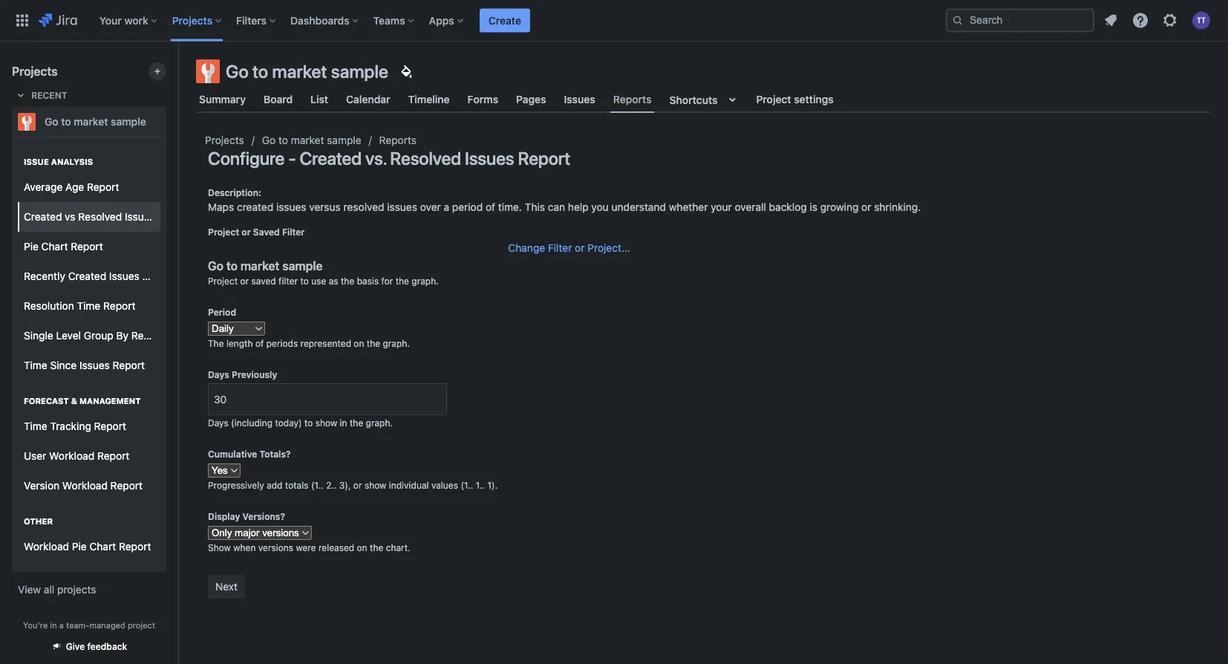 Task type: locate. For each thing, give the bounding box(es) containing it.
go to market sample up saved
[[208, 259, 323, 273]]

created inside recently created issues report link
[[68, 270, 106, 282]]

a right over on the left top of page
[[444, 201, 449, 213]]

1 horizontal spatial of
[[486, 201, 495, 213]]

projects for projects popup button on the left of the page
[[172, 14, 213, 26]]

appswitcher icon image
[[13, 12, 31, 29]]

the right represented
[[367, 338, 380, 348]]

issues
[[276, 201, 306, 213], [387, 201, 417, 213]]

version workload report
[[24, 480, 143, 492]]

chart up recently at the left of the page
[[41, 240, 68, 253]]

time left since
[[24, 359, 47, 371]]

of right length
[[255, 338, 264, 348]]

created vs resolved issues report
[[24, 211, 190, 223]]

summary
[[199, 93, 246, 105]]

project or saved filter
[[208, 227, 305, 237]]

list link
[[308, 86, 331, 113]]

0 vertical spatial pie
[[24, 240, 39, 253]]

or left project... at top
[[575, 242, 585, 254]]

feedback
[[87, 641, 127, 652]]

issues down pie chart report link
[[109, 270, 140, 282]]

recently created issues report
[[24, 270, 175, 282]]

1 horizontal spatial filter
[[548, 242, 572, 254]]

teams button
[[369, 9, 420, 32]]

2 vertical spatial projects
[[205, 134, 244, 146]]

basis
[[357, 276, 379, 286]]

primary element
[[9, 0, 946, 41]]

the up progressively add totals (1.. 2.. 3), or show individual values (1.. 1.. 1).
[[350, 417, 363, 428]]

forms link
[[465, 86, 502, 113]]

project for project or saved filter to use as the basis for the graph.
[[208, 276, 238, 286]]

0 vertical spatial projects
[[172, 14, 213, 26]]

progressively
[[208, 480, 264, 490]]

filter right saved on the top left of page
[[282, 227, 305, 237]]

group
[[18, 137, 190, 570], [18, 141, 190, 385], [18, 380, 160, 505]]

go up period
[[208, 259, 224, 273]]

time down forecast on the left bottom of page
[[24, 420, 47, 432]]

time up single level group by report link
[[77, 300, 101, 312]]

project inside tab list
[[757, 93, 792, 105]]

graph. for days (including today) to show in the graph.
[[366, 417, 393, 428]]

0 vertical spatial a
[[444, 201, 449, 213]]

1).
[[488, 480, 498, 490]]

show right 3),
[[365, 480, 387, 490]]

0 horizontal spatial of
[[255, 338, 264, 348]]

(1.. left 1..
[[461, 480, 473, 490]]

1 vertical spatial chart
[[89, 540, 116, 553]]

go up configure at top left
[[262, 134, 276, 146]]

or right growing on the right top of the page
[[862, 201, 872, 213]]

projects up collapse recent projects icon
[[12, 64, 58, 78]]

in
[[340, 417, 347, 428], [50, 620, 57, 630]]

time.
[[498, 201, 522, 213]]

tab list containing reports
[[187, 86, 1220, 113]]

workload pie chart report link
[[18, 532, 160, 562]]

user workload report
[[24, 450, 130, 462]]

2 vertical spatial project
[[208, 276, 238, 286]]

1 horizontal spatial (1..
[[461, 480, 473, 490]]

1 vertical spatial days
[[208, 417, 229, 428]]

pie up projects
[[72, 540, 87, 553]]

0 horizontal spatial created
[[24, 211, 62, 223]]

issues
[[564, 93, 596, 105], [465, 148, 514, 169], [125, 211, 155, 223], [109, 270, 140, 282], [79, 359, 110, 371]]

graph. for the length of periods represented on the graph.
[[383, 338, 410, 348]]

average age report link
[[18, 172, 160, 202]]

chart inside workload pie chart report link
[[89, 540, 116, 553]]

show right today) on the left bottom
[[316, 417, 337, 428]]

1 horizontal spatial chart
[[89, 540, 116, 553]]

project down the maps
[[208, 227, 239, 237]]

issues up "time."
[[465, 148, 514, 169]]

is
[[810, 201, 818, 213]]

project settings link
[[754, 86, 837, 113]]

graph. right for
[[412, 276, 439, 286]]

were
[[296, 542, 316, 553]]

1 vertical spatial of
[[255, 338, 264, 348]]

or left saved on the top left of page
[[242, 227, 251, 237]]

1 horizontal spatial issues
[[387, 201, 417, 213]]

resolved right vs
[[78, 211, 122, 223]]

project left settings
[[757, 93, 792, 105]]

board
[[264, 93, 293, 105]]

reports right issues link
[[613, 93, 652, 105]]

issues left over on the left top of page
[[387, 201, 417, 213]]

pie up recently at the left of the page
[[24, 240, 39, 253]]

1 horizontal spatial go to market sample link
[[262, 131, 361, 149]]

2 vertical spatial time
[[24, 420, 47, 432]]

0 vertical spatial project
[[757, 93, 792, 105]]

timeline link
[[405, 86, 453, 113]]

description:
[[208, 188, 261, 198]]

0 horizontal spatial (1..
[[311, 480, 324, 490]]

2 vertical spatial created
[[68, 270, 106, 282]]

team-
[[66, 620, 89, 630]]

0 vertical spatial resolved
[[390, 148, 461, 169]]

issues right pages
[[564, 93, 596, 105]]

your profile and settings image
[[1193, 12, 1211, 29]]

go to market sample link down list link at the top of the page
[[262, 131, 361, 149]]

released
[[319, 542, 354, 553]]

0 horizontal spatial filter
[[282, 227, 305, 237]]

in right you're
[[50, 620, 57, 630]]

created left vs
[[24, 211, 62, 223]]

days
[[208, 369, 229, 380], [208, 417, 229, 428]]

filters button
[[232, 9, 282, 32]]

1 vertical spatial a
[[59, 620, 64, 630]]

resolved inside created vs resolved issues report link
[[78, 211, 122, 223]]

created
[[237, 201, 274, 213]]

days (including today) to show in the graph.
[[208, 417, 393, 428]]

pie
[[24, 240, 39, 253], [72, 540, 87, 553]]

reports up configure - created vs. resolved issues report
[[379, 134, 417, 146]]

-
[[288, 148, 296, 169]]

2 horizontal spatial created
[[300, 148, 362, 169]]

1 vertical spatial workload
[[62, 480, 108, 492]]

you're
[[23, 620, 48, 630]]

2 (1.. from the left
[[461, 480, 473, 490]]

go
[[226, 61, 249, 82], [45, 116, 58, 128], [262, 134, 276, 146], [208, 259, 224, 273]]

1 horizontal spatial show
[[365, 480, 387, 490]]

banner
[[0, 0, 1229, 42]]

1 vertical spatial project
[[208, 227, 239, 237]]

projects up configure at top left
[[205, 134, 244, 146]]

issues left versus
[[276, 201, 306, 213]]

reports
[[613, 93, 652, 105], [379, 134, 417, 146]]

add
[[267, 480, 283, 490]]

2 vertical spatial graph.
[[366, 417, 393, 428]]

None text field
[[208, 383, 447, 415]]

0 vertical spatial in
[[340, 417, 347, 428]]

1 days from the top
[[208, 369, 229, 380]]

projects link
[[205, 131, 244, 149]]

graph. up progressively add totals (1.. 2.. 3), or show individual values (1.. 1.. 1).
[[366, 417, 393, 428]]

to down the recent
[[61, 116, 71, 128]]

1 horizontal spatial resolved
[[390, 148, 461, 169]]

length
[[226, 338, 253, 348]]

tab list
[[187, 86, 1220, 113]]

go to market sample up analysis
[[45, 116, 146, 128]]

shortcuts
[[670, 93, 718, 106]]

in right today) on the left bottom
[[340, 417, 347, 428]]

created down pie chart report link
[[68, 270, 106, 282]]

2 group from the top
[[18, 141, 190, 385]]

when
[[233, 542, 256, 553]]

(including
[[231, 417, 273, 428]]

resolved
[[390, 148, 461, 169], [78, 211, 122, 223]]

1 vertical spatial time
[[24, 359, 47, 371]]

0 horizontal spatial issues
[[276, 201, 306, 213]]

0 vertical spatial workload
[[49, 450, 94, 462]]

for
[[381, 276, 393, 286]]

1 vertical spatial show
[[365, 480, 387, 490]]

a
[[444, 201, 449, 213], [59, 620, 64, 630]]

user
[[24, 450, 46, 462]]

values
[[432, 480, 458, 490]]

jira image
[[39, 12, 77, 29], [39, 12, 77, 29]]

change filter or project... link
[[508, 241, 631, 256]]

1 horizontal spatial created
[[68, 270, 106, 282]]

analysis
[[51, 157, 93, 167]]

created right the -
[[300, 148, 362, 169]]

show
[[316, 417, 337, 428], [365, 480, 387, 490]]

project up period
[[208, 276, 238, 286]]

projects
[[172, 14, 213, 26], [12, 64, 58, 78], [205, 134, 244, 146]]

to
[[253, 61, 268, 82], [61, 116, 71, 128], [279, 134, 288, 146], [226, 259, 238, 273], [300, 276, 309, 286], [305, 417, 313, 428]]

go to market sample inside 'link'
[[45, 116, 146, 128]]

go to market sample link up analysis
[[12, 107, 160, 137]]

1 vertical spatial in
[[50, 620, 57, 630]]

change
[[508, 242, 545, 254]]

recently
[[24, 270, 65, 282]]

sample down calendar link
[[327, 134, 361, 146]]

go up summary
[[226, 61, 249, 82]]

2 issues from the left
[[387, 201, 417, 213]]

versions
[[258, 542, 293, 553]]

single
[[24, 330, 53, 342]]

1 horizontal spatial a
[[444, 201, 449, 213]]

give feedback
[[66, 641, 127, 652]]

Search field
[[946, 9, 1095, 32]]

graph. down for
[[383, 338, 410, 348]]

2 days from the top
[[208, 417, 229, 428]]

3 group from the top
[[18, 380, 160, 505]]

go to market sample up the -
[[262, 134, 361, 146]]

0 vertical spatial chart
[[41, 240, 68, 253]]

0 horizontal spatial reports
[[379, 134, 417, 146]]

time since issues report link
[[18, 351, 160, 380]]

1 vertical spatial on
[[357, 542, 367, 553]]

period
[[452, 201, 483, 213]]

created
[[300, 148, 362, 169], [24, 211, 62, 223], [68, 270, 106, 282]]

1 vertical spatial created
[[24, 211, 62, 223]]

1 horizontal spatial pie
[[72, 540, 87, 553]]

2 vertical spatial workload
[[24, 540, 69, 553]]

on right released
[[357, 542, 367, 553]]

issues link
[[561, 86, 599, 113]]

resolved up over on the left top of page
[[390, 148, 461, 169]]

0 vertical spatial of
[[486, 201, 495, 213]]

pages link
[[513, 86, 549, 113]]

create project image
[[152, 65, 163, 77]]

0 vertical spatial days
[[208, 369, 229, 380]]

the left 'chart.'
[[370, 542, 384, 553]]

to down project or saved filter
[[226, 259, 238, 273]]

resolution time report
[[24, 300, 136, 312]]

project for project settings
[[757, 93, 792, 105]]

1 vertical spatial graph.
[[383, 338, 410, 348]]

calendar link
[[343, 86, 393, 113]]

of inside description: maps created issues versus resolved issues over a period of time. this can help you understand whether your overall backlog is growing or shrinking.
[[486, 201, 495, 213]]

created vs resolved issues report link
[[18, 202, 190, 232]]

1 group from the top
[[18, 137, 190, 570]]

chart up view all projects link
[[89, 540, 116, 553]]

display
[[208, 511, 240, 521]]

set background color image
[[397, 62, 415, 80]]

days left (including
[[208, 417, 229, 428]]

workload down the user workload report link
[[62, 480, 108, 492]]

sample up filter
[[282, 259, 323, 273]]

0 horizontal spatial show
[[316, 417, 337, 428]]

1 vertical spatial filter
[[548, 242, 572, 254]]

totals?
[[260, 449, 291, 459]]

days down the
[[208, 369, 229, 380]]

1 horizontal spatial reports
[[613, 93, 652, 105]]

summary link
[[196, 86, 249, 113]]

workload down other
[[24, 540, 69, 553]]

single level group by report link
[[18, 321, 164, 351]]

0 horizontal spatial resolved
[[78, 211, 122, 223]]

projects up sidebar navigation image
[[172, 14, 213, 26]]

search image
[[952, 14, 964, 26]]

workload down tracking at the left bottom of the page
[[49, 450, 94, 462]]

group containing time tracking report
[[18, 380, 160, 505]]

0 vertical spatial reports
[[613, 93, 652, 105]]

&
[[71, 396, 77, 406]]

issue analysis
[[24, 157, 93, 167]]

maps
[[208, 201, 234, 213]]

1 (1.. from the left
[[311, 480, 324, 490]]

average
[[24, 181, 63, 193]]

0 horizontal spatial chart
[[41, 240, 68, 253]]

0 horizontal spatial pie
[[24, 240, 39, 253]]

on right represented
[[354, 338, 364, 348]]

a left team-
[[59, 620, 64, 630]]

since
[[50, 359, 77, 371]]

previously
[[232, 369, 277, 380]]

projects inside popup button
[[172, 14, 213, 26]]

of left "time."
[[486, 201, 495, 213]]

to down the board link
[[279, 134, 288, 146]]

filter right change
[[548, 242, 572, 254]]

1 vertical spatial resolved
[[78, 211, 122, 223]]

apps button
[[425, 9, 469, 32]]

None submit
[[208, 575, 245, 599]]

1 horizontal spatial in
[[340, 417, 347, 428]]

workload pie chart report group
[[18, 501, 160, 566]]

0 vertical spatial on
[[354, 338, 364, 348]]

(1.. left 2..
[[311, 480, 324, 490]]

of
[[486, 201, 495, 213], [255, 338, 264, 348]]

market
[[272, 61, 327, 82], [74, 116, 108, 128], [291, 134, 324, 146], [241, 259, 280, 273]]

recent
[[31, 90, 67, 100]]

forecast & management
[[24, 396, 141, 406]]



Task type: vqa. For each thing, say whether or not it's contained in the screenshot.
is
yes



Task type: describe. For each thing, give the bounding box(es) containing it.
all
[[44, 583, 54, 596]]

group
[[84, 330, 113, 342]]

on for represented
[[354, 338, 364, 348]]

use
[[311, 276, 326, 286]]

individual
[[389, 480, 429, 490]]

project...
[[588, 242, 631, 254]]

represented
[[300, 338, 351, 348]]

1 vertical spatial pie
[[72, 540, 87, 553]]

project or saved filter to use as the basis for the graph.
[[208, 276, 439, 286]]

can
[[548, 201, 565, 213]]

backlog
[[769, 201, 807, 213]]

banner containing your work
[[0, 0, 1229, 42]]

understand
[[612, 201, 666, 213]]

market up the -
[[291, 134, 324, 146]]

0 horizontal spatial a
[[59, 620, 64, 630]]

pie chart report link
[[18, 232, 160, 261]]

issues down single level group by report
[[79, 359, 110, 371]]

0 vertical spatial show
[[316, 417, 337, 428]]

versus
[[309, 201, 341, 213]]

0 horizontal spatial in
[[50, 620, 57, 630]]

age
[[65, 181, 84, 193]]

help image
[[1132, 12, 1150, 29]]

overall
[[735, 201, 767, 213]]

issue
[[24, 157, 49, 167]]

2..
[[326, 480, 337, 490]]

recently created issues report link
[[18, 261, 175, 291]]

change filter or project...
[[508, 242, 631, 254]]

projects button
[[168, 9, 227, 32]]

project for project or saved filter
[[208, 227, 239, 237]]

market up list at the left
[[272, 61, 327, 82]]

days for days (including today) to show in the graph.
[[208, 417, 229, 428]]

description: maps created issues versus resolved issues over a period of time. this can help you understand whether your overall backlog is growing or shrinking.
[[208, 188, 921, 213]]

project settings
[[757, 93, 834, 105]]

go down the recent
[[45, 116, 58, 128]]

to up 'board'
[[253, 61, 268, 82]]

dashboards button
[[286, 9, 364, 32]]

filters
[[236, 14, 267, 26]]

chart.
[[386, 542, 411, 553]]

cumulative totals?
[[208, 449, 291, 459]]

help
[[568, 201, 589, 213]]

market up analysis
[[74, 116, 108, 128]]

time since issues report
[[24, 359, 145, 371]]

as
[[329, 276, 338, 286]]

growing
[[821, 201, 859, 213]]

your work
[[99, 14, 148, 26]]

view
[[18, 583, 41, 596]]

periods
[[266, 338, 298, 348]]

the for show
[[350, 417, 363, 428]]

time tracking report
[[24, 420, 126, 432]]

workload for user
[[49, 450, 94, 462]]

go to market sample up list at the left
[[226, 61, 388, 82]]

0 vertical spatial created
[[300, 148, 362, 169]]

sample up calendar on the left top of page
[[331, 61, 388, 82]]

filter
[[279, 276, 298, 286]]

the
[[208, 338, 224, 348]]

days for days previously
[[208, 369, 229, 380]]

issues down average age report link
[[125, 211, 155, 223]]

or inside change filter or project... link
[[575, 242, 585, 254]]

give
[[66, 641, 85, 652]]

or right 3),
[[353, 480, 362, 490]]

projects for projects link
[[205, 134, 244, 146]]

time for tracking
[[24, 420, 47, 432]]

settings image
[[1162, 12, 1180, 29]]

1 vertical spatial projects
[[12, 64, 58, 78]]

management
[[79, 396, 141, 406]]

period
[[208, 307, 236, 317]]

you're in a team-managed project
[[23, 620, 155, 630]]

board link
[[261, 86, 296, 113]]

user workload report link
[[18, 441, 160, 471]]

the for represented
[[367, 338, 380, 348]]

over
[[420, 201, 441, 213]]

1 issues from the left
[[276, 201, 306, 213]]

teams
[[373, 14, 405, 26]]

view all projects link
[[12, 576, 166, 603]]

on for released
[[357, 542, 367, 553]]

notifications image
[[1102, 12, 1120, 29]]

0 vertical spatial graph.
[[412, 276, 439, 286]]

your
[[711, 201, 732, 213]]

version
[[24, 480, 60, 492]]

whether
[[669, 201, 708, 213]]

created inside created vs resolved issues report link
[[24, 211, 62, 223]]

forms
[[468, 93, 499, 105]]

resolution
[[24, 300, 74, 312]]

work
[[124, 14, 148, 26]]

show
[[208, 542, 231, 553]]

the for released
[[370, 542, 384, 553]]

other
[[24, 517, 53, 526]]

resolved
[[344, 201, 384, 213]]

to left use
[[300, 276, 309, 286]]

vs
[[65, 211, 75, 223]]

reports link
[[379, 131, 417, 149]]

the right for
[[396, 276, 409, 286]]

add to starred image
[[162, 113, 180, 131]]

progressively add totals (1.. 2.. 3), or show individual values (1.. 1.. 1).
[[208, 480, 498, 490]]

average age report
[[24, 181, 119, 193]]

or left saved
[[240, 276, 249, 286]]

time for since
[[24, 359, 47, 371]]

workload for version
[[62, 480, 108, 492]]

show when versions were released on the chart.
[[208, 542, 411, 553]]

0 horizontal spatial go to market sample link
[[12, 107, 160, 137]]

single level group by report
[[24, 330, 164, 342]]

chart inside pie chart report link
[[41, 240, 68, 253]]

calendar
[[346, 93, 390, 105]]

sidebar navigation image
[[162, 59, 195, 89]]

days previously
[[208, 369, 277, 380]]

0 vertical spatial time
[[77, 300, 101, 312]]

to right today) on the left bottom
[[305, 417, 313, 428]]

a inside description: maps created issues versus resolved issues over a period of time. this can help you understand whether your overall backlog is growing or shrinking.
[[444, 201, 449, 213]]

give feedback button
[[42, 634, 136, 659]]

your
[[99, 14, 122, 26]]

market up saved
[[241, 259, 280, 273]]

0 vertical spatial filter
[[282, 227, 305, 237]]

or inside description: maps created issues versus resolved issues over a period of time. this can help you understand whether your overall backlog is growing or shrinking.
[[862, 201, 872, 213]]

1 vertical spatial reports
[[379, 134, 417, 146]]

saved
[[253, 227, 280, 237]]

collapse recent projects image
[[12, 86, 30, 104]]

issues inside tab list
[[564, 93, 596, 105]]

configure - created vs. resolved issues report
[[208, 148, 571, 169]]

sample left add to starred icon
[[111, 116, 146, 128]]

the right as
[[341, 276, 355, 286]]

create
[[489, 14, 521, 26]]

version workload report link
[[18, 471, 160, 501]]



